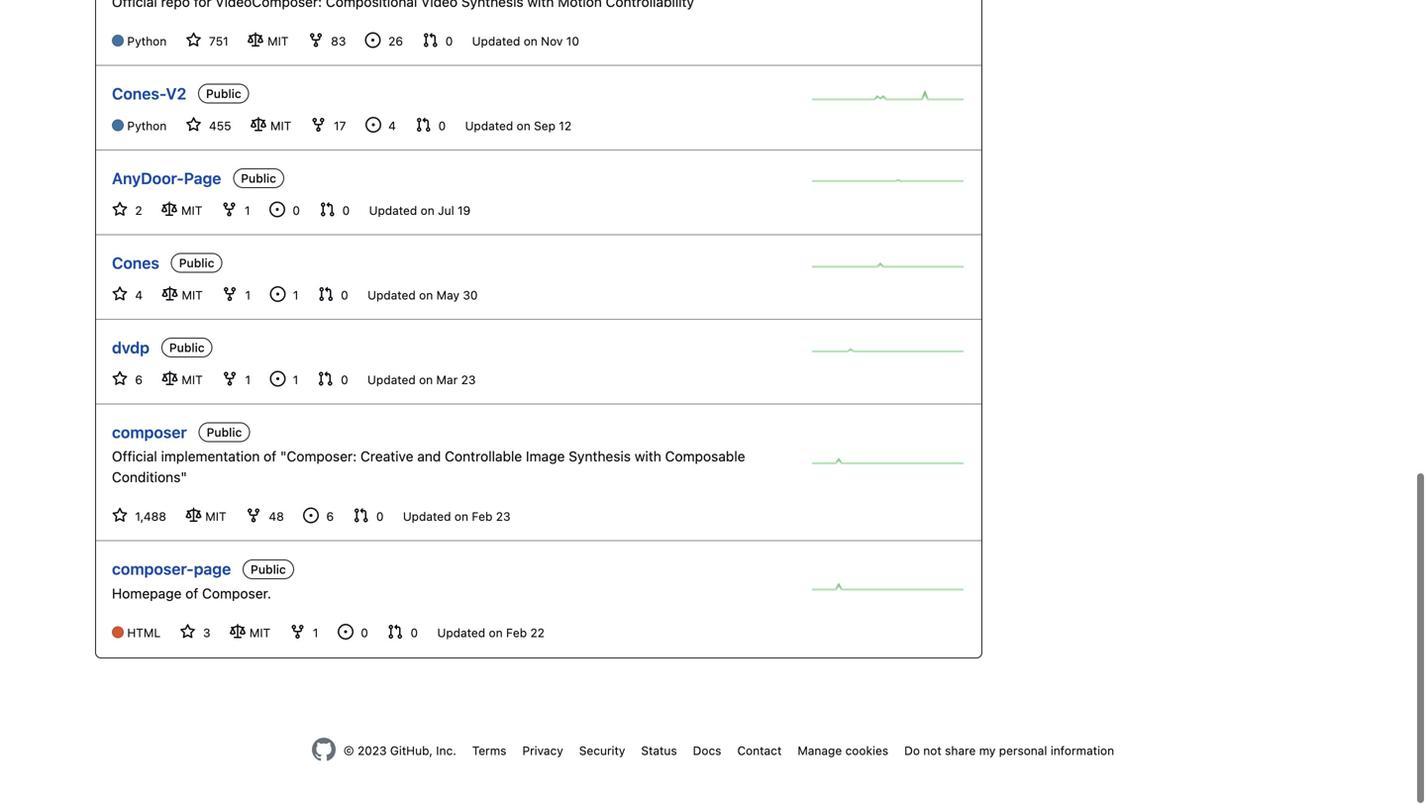 Task type: vqa. For each thing, say whether or not it's contained in the screenshot.
Cones-V2
yes



Task type: describe. For each thing, give the bounding box(es) containing it.
conditions"
[[112, 470, 187, 487]]

0 for git pull request image related to composer
[[373, 511, 387, 525]]

public for cones
[[179, 257, 214, 271]]

public homepage of composer.
[[112, 564, 286, 603]]

git pull request image for dvdp
[[318, 372, 334, 388]]

past year of activity image for anydoor-page
[[812, 167, 966, 197]]

23 for dvdp
[[461, 374, 476, 388]]

do not share my personal information
[[905, 745, 1115, 759]]

on for on mar 23
[[419, 374, 433, 388]]

composer-page link
[[112, 558, 231, 582]]

0 horizontal spatial 6
[[132, 374, 146, 388]]

cones-
[[112, 85, 166, 104]]

updated for updated on mar 23
[[368, 374, 416, 388]]

controllable
[[445, 449, 522, 466]]

homepage
[[112, 586, 182, 603]]

updated on nov 10
[[472, 35, 579, 49]]

1 vertical spatial 4 link
[[112, 287, 146, 303]]

updated on jul 19
[[369, 204, 471, 218]]

1,488
[[132, 511, 170, 525]]

star image for 751
[[186, 33, 202, 49]]

0 for git pull request icon to the left
[[338, 289, 352, 303]]

html
[[127, 627, 161, 641]]

48 link
[[246, 509, 287, 525]]

cones-v2 link
[[112, 83, 186, 106]]

and
[[417, 449, 441, 466]]

dvdp link
[[112, 337, 150, 360]]

updated for updated on feb 23
[[403, 511, 451, 525]]

composable
[[665, 449, 746, 466]]

updated on feb 23
[[403, 511, 511, 525]]

19
[[458, 204, 471, 218]]

455
[[206, 120, 235, 134]]

composer.
[[202, 586, 271, 603]]

3 link
[[180, 625, 214, 641]]

issue opened image for 6
[[303, 509, 319, 525]]

23 for composer
[[496, 511, 511, 525]]

455 link
[[186, 118, 235, 134]]

github,
[[390, 745, 433, 759]]

python for 751
[[127, 35, 167, 49]]

past year of activity element for composer-page
[[812, 574, 966, 609]]

0 for git pull request image to the left of updated on feb 22 at the left
[[407, 627, 421, 641]]

0 vertical spatial 6 link
[[112, 372, 146, 388]]

cones link
[[112, 252, 159, 276]]

1 horizontal spatial 6
[[323, 511, 337, 525]]

law image for anydoor-page
[[161, 202, 177, 218]]

anydoor-page
[[112, 170, 221, 189]]

git pull request image for anydoor-page
[[319, 202, 335, 218]]

public for dvdp
[[169, 342, 205, 356]]

composer link
[[112, 421, 187, 445]]

fork image left 17
[[311, 118, 327, 134]]

may
[[436, 289, 460, 303]]

updated for updated on feb 22
[[437, 627, 486, 641]]

48
[[265, 511, 287, 525]]

1,488 link
[[112, 509, 170, 525]]

composer
[[112, 424, 187, 443]]

implementation
[[161, 449, 260, 466]]

status
[[641, 745, 677, 759]]

law image
[[251, 118, 266, 134]]

mar
[[436, 374, 458, 388]]

updated on feb 22
[[437, 627, 545, 641]]

fork image up implementation
[[222, 372, 238, 388]]

0 for the rightmost git pull request icon
[[435, 120, 449, 134]]

with
[[635, 449, 662, 466]]

22
[[530, 627, 545, 641]]

git pull request image for composer
[[353, 509, 369, 525]]

fork image right 3
[[290, 625, 306, 641]]

star image for 4
[[112, 287, 128, 303]]

privacy
[[523, 745, 563, 759]]

751
[[206, 35, 232, 49]]

on for on jul 19
[[421, 204, 435, 218]]

past year of activity element for cones
[[812, 252, 966, 287]]

1 vertical spatial 4
[[132, 289, 146, 303]]

past year of activity element for cones-v2
[[812, 83, 966, 118]]

anydoor-
[[112, 170, 184, 189]]

page
[[184, 170, 221, 189]]

public for anydoor-page
[[241, 173, 276, 186]]

10
[[566, 35, 579, 49]]

26 link
[[365, 33, 407, 49]]

my
[[979, 745, 996, 759]]

contact link
[[738, 745, 782, 759]]

cones-v2
[[112, 85, 186, 104]]

on for on feb 22
[[489, 627, 503, 641]]

python for 455
[[127, 120, 167, 134]]

2
[[132, 204, 146, 218]]

issue opened image for cones
[[270, 287, 286, 303]]

on for on sep 12
[[517, 120, 531, 134]]

public official implementation of "composer: creative and controllable image synthesis with composable conditions"
[[112, 427, 746, 487]]

docs link
[[693, 745, 722, 759]]

creative
[[361, 449, 414, 466]]

updated on sep 12
[[465, 120, 572, 134]]

2 link
[[112, 202, 146, 218]]

83 link
[[308, 33, 349, 49]]

manage cookies
[[798, 745, 889, 759]]

17
[[331, 120, 349, 134]]

26
[[385, 35, 407, 49]]

public inside public homepage of composer.
[[251, 564, 286, 578]]

contact
[[738, 745, 782, 759]]



Task type: locate. For each thing, give the bounding box(es) containing it.
star image for 2
[[112, 202, 128, 218]]

4 link right 17
[[365, 118, 399, 134]]

security
[[579, 745, 625, 759]]

1 link
[[222, 202, 254, 218], [222, 287, 254, 303], [270, 287, 302, 303], [222, 372, 254, 388], [270, 372, 302, 388], [290, 625, 322, 641]]

star image left 3
[[180, 625, 196, 641]]

composer-
[[112, 561, 194, 580]]

star image
[[186, 33, 202, 49], [186, 118, 202, 134], [112, 202, 128, 218], [112, 287, 128, 303]]

0 vertical spatial 6
[[132, 374, 146, 388]]

inc.
[[436, 745, 456, 759]]

law image for dvdp
[[162, 372, 178, 388]]

1 vertical spatial fork image
[[222, 202, 237, 218]]

751 link
[[186, 33, 232, 49]]

1 horizontal spatial 4 link
[[365, 118, 399, 134]]

0 vertical spatial star image
[[112, 372, 128, 388]]

public up 455
[[206, 88, 241, 102]]

law image for composer
[[186, 509, 201, 525]]

v2
[[166, 85, 186, 104]]

status link
[[641, 745, 677, 759]]

6 right 48
[[323, 511, 337, 525]]

manage cookies button
[[798, 743, 889, 761]]

17 link
[[311, 118, 349, 134]]

past year of activity element for dvdp
[[812, 337, 966, 372]]

star image left 2
[[112, 202, 128, 218]]

docs
[[693, 745, 722, 759]]

updated left 22 at bottom left
[[437, 627, 486, 641]]

©
[[344, 745, 354, 759]]

git pull request image left updated on feb 22 at the left
[[388, 625, 403, 641]]

2 past year of activity image from the top
[[812, 167, 966, 197]]

1 horizontal spatial 4
[[385, 120, 399, 134]]

git pull request image up "composer:
[[318, 372, 334, 388]]

1 vertical spatial feb
[[506, 627, 527, 641]]

composer-page
[[112, 561, 231, 580]]

cones
[[112, 254, 159, 273]]

past year of activity image for cones-v2
[[812, 83, 966, 112]]

0 horizontal spatial 23
[[461, 374, 476, 388]]

past year of activity element for anydoor-page
[[812, 167, 966, 202]]

2 past year of activity element from the top
[[812, 167, 966, 202]]

0 vertical spatial issue opened image
[[365, 33, 381, 49]]

1 vertical spatial 6 link
[[303, 509, 337, 525]]

anydoor-page link
[[112, 167, 221, 191]]

2 python from the top
[[127, 120, 167, 134]]

1 vertical spatial 23
[[496, 511, 511, 525]]

updated for updated on sep 12
[[465, 120, 513, 134]]

4 link down cones link
[[112, 287, 146, 303]]

6 down dvdp 'link'
[[132, 374, 146, 388]]

privacy link
[[523, 745, 563, 759]]

sep
[[534, 120, 556, 134]]

83
[[328, 35, 349, 49]]

issue opened image left '26'
[[365, 33, 381, 49]]

0 horizontal spatial 6 link
[[112, 372, 146, 388]]

star image
[[112, 372, 128, 388], [112, 509, 128, 525], [180, 625, 196, 641]]

page
[[194, 561, 231, 580]]

public up composer.
[[251, 564, 286, 578]]

git pull request image down creative
[[353, 509, 369, 525]]

0 for issue opened icon for anydoor-page
[[289, 204, 303, 218]]

terms link
[[472, 745, 507, 759]]

1 vertical spatial git pull request image
[[318, 287, 334, 303]]

security link
[[579, 745, 625, 759]]

updated on mar 23
[[368, 374, 476, 388]]

1 horizontal spatial of
[[264, 449, 277, 466]]

updated
[[472, 35, 520, 49], [465, 120, 513, 134], [369, 204, 417, 218], [368, 289, 416, 303], [368, 374, 416, 388], [403, 511, 451, 525], [437, 627, 486, 641]]

0 link
[[422, 33, 456, 49], [415, 118, 449, 134], [269, 202, 303, 218], [319, 202, 353, 218], [318, 287, 352, 303], [318, 372, 352, 388], [353, 509, 387, 525], [338, 625, 372, 641], [388, 625, 421, 641]]

star image for 455
[[186, 118, 202, 134]]

3 past year of activity image from the top
[[812, 252, 966, 282]]

on for on may 30
[[419, 289, 433, 303]]

1 python from the top
[[127, 35, 167, 49]]

of inside public official implementation of "composer: creative and controllable image synthesis with composable conditions"
[[264, 449, 277, 466]]

1
[[241, 204, 254, 218], [242, 289, 254, 303], [290, 289, 302, 303], [242, 374, 254, 388], [290, 374, 302, 388], [310, 627, 322, 641]]

feb
[[472, 511, 493, 525], [506, 627, 527, 641]]

of down "composer-page" link
[[185, 586, 198, 603]]

0 for git pull request image on the right of '26'
[[442, 35, 456, 49]]

updated left nov
[[472, 35, 520, 49]]

1 vertical spatial python
[[127, 120, 167, 134]]

1 horizontal spatial 23
[[496, 511, 511, 525]]

past year of activity image for composer
[[812, 448, 966, 477]]

star image down dvdp 'link'
[[112, 372, 128, 388]]

6 past year of activity element from the top
[[812, 574, 966, 609]]

0 for git pull request image related to dvdp
[[338, 374, 352, 388]]

0 horizontal spatial of
[[185, 586, 198, 603]]

4 down cones link
[[132, 289, 146, 303]]

6 link down dvdp 'link'
[[112, 372, 146, 388]]

do not share my personal information button
[[905, 743, 1115, 761]]

star image left 751
[[186, 33, 202, 49]]

past year of activity image for composer-page
[[812, 574, 966, 604]]

public right cones
[[179, 257, 214, 271]]

1 horizontal spatial issue opened image
[[365, 33, 381, 49]]

share
[[945, 745, 976, 759]]

star image down cones link
[[112, 287, 128, 303]]

"composer:
[[280, 449, 357, 466]]

on down controllable
[[455, 511, 469, 525]]

past year of activity element for composer
[[812, 448, 966, 483]]

updated for updated on may 30
[[368, 289, 416, 303]]

feb down controllable
[[472, 511, 493, 525]]

1 vertical spatial 6
[[323, 511, 337, 525]]

1 past year of activity image from the top
[[812, 83, 966, 112]]

git pull request image
[[422, 33, 438, 49], [319, 202, 335, 218], [318, 372, 334, 388], [353, 509, 369, 525], [388, 625, 403, 641]]

on left 22 at bottom left
[[489, 627, 503, 641]]

1 past year of activity element from the top
[[812, 83, 966, 118]]

feb left 22 at bottom left
[[506, 627, 527, 641]]

0 for anydoor-page's git pull request image
[[339, 204, 353, 218]]

past year of activity image for cones
[[812, 252, 966, 282]]

on left mar
[[419, 374, 433, 388]]

jul
[[438, 204, 454, 218]]

1 vertical spatial star image
[[112, 509, 128, 525]]

0 horizontal spatial git pull request image
[[318, 287, 334, 303]]

0 vertical spatial python
[[127, 35, 167, 49]]

0 vertical spatial 4 link
[[365, 118, 399, 134]]

on left sep
[[517, 120, 531, 134]]

23 down controllable
[[496, 511, 511, 525]]

terms
[[472, 745, 507, 759]]

git pull request image left updated on may 30
[[318, 287, 334, 303]]

issue opened image right 48
[[303, 509, 319, 525]]

5 past year of activity image from the top
[[812, 448, 966, 477]]

issue opened image
[[365, 33, 381, 49], [303, 509, 319, 525]]

fork image
[[308, 33, 324, 49], [222, 202, 237, 218], [222, 287, 238, 303]]

6 link right 48
[[303, 509, 337, 525]]

cookies
[[846, 745, 889, 759]]

feb for 23
[[472, 511, 493, 525]]

homepage image
[[312, 739, 336, 763]]

6 link
[[112, 372, 146, 388], [303, 509, 337, 525]]

fork image
[[311, 118, 327, 134], [222, 372, 238, 388], [246, 509, 262, 525], [290, 625, 306, 641]]

manage
[[798, 745, 842, 759]]

git pull request image down 17
[[319, 202, 335, 218]]

git pull request image right '26'
[[422, 33, 438, 49]]

updated left may
[[368, 289, 416, 303]]

star image left 455
[[186, 118, 202, 134]]

4 link
[[365, 118, 399, 134], [112, 287, 146, 303]]

updated left jul
[[369, 204, 417, 218]]

public up implementation
[[207, 427, 242, 441]]

updated down and
[[403, 511, 451, 525]]

on for on nov 10
[[524, 35, 538, 49]]

updated left sep
[[465, 120, 513, 134]]

on for on feb 23
[[455, 511, 469, 525]]

on left may
[[419, 289, 433, 303]]

updated for updated on jul 19
[[369, 204, 417, 218]]

0 vertical spatial of
[[264, 449, 277, 466]]

2 vertical spatial star image
[[180, 625, 196, 641]]

4 past year of activity element from the top
[[812, 337, 966, 372]]

23
[[461, 374, 476, 388], [496, 511, 511, 525]]

issue opened image
[[365, 118, 381, 134], [269, 202, 285, 218], [270, 287, 286, 303], [270, 372, 286, 388], [338, 625, 354, 641]]

do
[[905, 745, 920, 759]]

1 vertical spatial issue opened image
[[303, 509, 319, 525]]

0
[[442, 35, 456, 49], [435, 120, 449, 134], [289, 204, 303, 218], [339, 204, 353, 218], [338, 289, 352, 303], [338, 374, 352, 388], [373, 511, 387, 525], [357, 627, 372, 641], [407, 627, 421, 641]]

1 horizontal spatial feb
[[506, 627, 527, 641]]

issue opened image for dvdp
[[270, 372, 286, 388]]

of
[[264, 449, 277, 466], [185, 586, 198, 603]]

fork image for cones
[[222, 287, 238, 303]]

public down law image at the top left
[[241, 173, 276, 186]]

4
[[385, 120, 399, 134], [132, 289, 146, 303]]

© 2023 github, inc.
[[344, 745, 456, 759]]

updated on may 30
[[368, 289, 478, 303]]

past year of activity image for dvdp
[[812, 337, 966, 366]]

star image for dvdp
[[112, 372, 128, 388]]

3 past year of activity element from the top
[[812, 252, 966, 287]]

law image
[[248, 33, 264, 49], [161, 202, 177, 218], [162, 287, 178, 303], [162, 372, 178, 388], [186, 509, 201, 525], [230, 625, 246, 641]]

nov
[[541, 35, 563, 49]]

30
[[463, 289, 478, 303]]

0 horizontal spatial feb
[[472, 511, 493, 525]]

image
[[526, 449, 565, 466]]

23 right mar
[[461, 374, 476, 388]]

past year of activity element
[[812, 83, 966, 118], [812, 167, 966, 202], [812, 252, 966, 287], [812, 337, 966, 372], [812, 448, 966, 483], [812, 574, 966, 609]]

git pull request image
[[415, 118, 431, 134], [318, 287, 334, 303]]

issue opened image for 26
[[365, 33, 381, 49]]

updated left mar
[[368, 374, 416, 388]]

law image for cones
[[162, 287, 178, 303]]

0 vertical spatial 4
[[385, 120, 399, 134]]

python down cones-v2 link on the left of page
[[127, 120, 167, 134]]

dvdp
[[112, 339, 150, 358]]

on left jul
[[421, 204, 435, 218]]

0 horizontal spatial 4
[[132, 289, 146, 303]]

python
[[127, 35, 167, 49], [127, 120, 167, 134]]

1 horizontal spatial git pull request image
[[415, 118, 431, 134]]

5 past year of activity element from the top
[[812, 448, 966, 483]]

0 vertical spatial git pull request image
[[415, 118, 431, 134]]

1 vertical spatial of
[[185, 586, 198, 603]]

4 past year of activity image from the top
[[812, 337, 966, 366]]

1 horizontal spatial 6 link
[[303, 509, 337, 525]]

past year of activity image
[[812, 83, 966, 112], [812, 167, 966, 197], [812, 252, 966, 282], [812, 337, 966, 366], [812, 448, 966, 477], [812, 574, 966, 604]]

of inside public homepage of composer.
[[185, 586, 198, 603]]

12
[[559, 120, 572, 134]]

6 past year of activity image from the top
[[812, 574, 966, 604]]

synthesis
[[569, 449, 631, 466]]

public right dvdp 'link'
[[169, 342, 205, 356]]

feb for 22
[[506, 627, 527, 641]]

public
[[206, 88, 241, 102], [241, 173, 276, 186], [179, 257, 214, 271], [169, 342, 205, 356], [207, 427, 242, 441], [251, 564, 286, 578]]

python up cones-v2 link on the left of page
[[127, 35, 167, 49]]

fork image left 48
[[246, 509, 262, 525]]

on left nov
[[524, 35, 538, 49]]

0 vertical spatial 23
[[461, 374, 476, 388]]

2 vertical spatial fork image
[[222, 287, 238, 303]]

public inside public official implementation of "composer: creative and controllable image synthesis with composable conditions"
[[207, 427, 242, 441]]

2023
[[358, 745, 387, 759]]

0 horizontal spatial 4 link
[[112, 287, 146, 303]]

0 horizontal spatial issue opened image
[[303, 509, 319, 525]]

0 vertical spatial feb
[[472, 511, 493, 525]]

3
[[200, 627, 214, 641]]

information
[[1051, 745, 1115, 759]]

fork image for anydoor-page
[[222, 202, 237, 218]]

updated for updated on nov 10
[[472, 35, 520, 49]]

4 right 17
[[385, 120, 399, 134]]

star image for composer
[[112, 509, 128, 525]]

public for cones-v2
[[206, 88, 241, 102]]

star image left 1,488
[[112, 509, 128, 525]]

of left "composer:
[[264, 449, 277, 466]]

personal
[[999, 745, 1048, 759]]

git pull request image right 17
[[415, 118, 431, 134]]

0 vertical spatial fork image
[[308, 33, 324, 49]]

issue opened image for anydoor-page
[[269, 202, 285, 218]]

official
[[112, 449, 157, 466]]

not
[[924, 745, 942, 759]]



